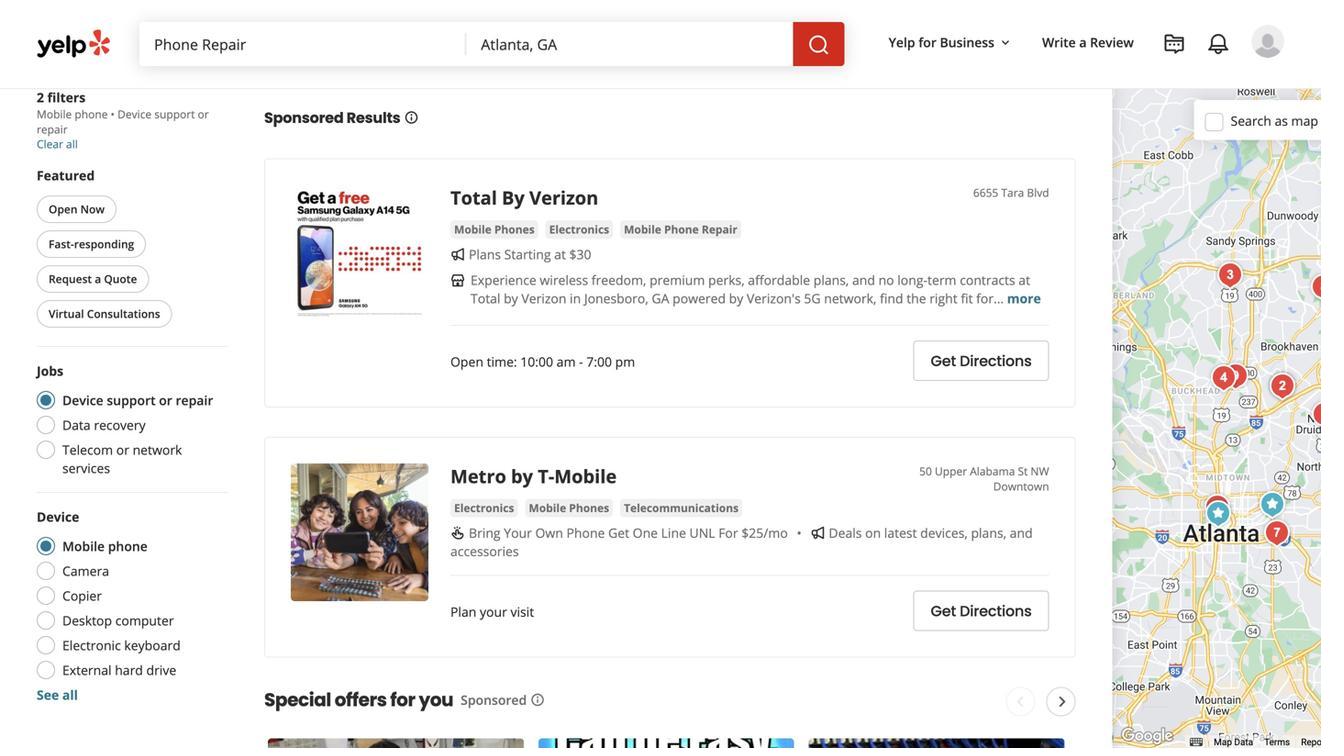 Task type: vqa. For each thing, say whether or not it's contained in the screenshot.
miles corresponding to Eat
no



Task type: locate. For each thing, give the bounding box(es) containing it.
1 vertical spatial 16 info v2 image
[[531, 693, 545, 707]]

0 vertical spatial phones
[[495, 222, 535, 237]]

None search field
[[140, 22, 845, 66]]

device up the data recovery
[[62, 391, 103, 409]]

total down experience
[[471, 289, 501, 307]]

16 bizhouse v2 image
[[451, 273, 465, 288]]

electronics up '$30'
[[549, 222, 610, 237]]

16 info v2 image down visit
[[531, 693, 545, 707]]

0 horizontal spatial for
[[390, 687, 415, 713]]

1 horizontal spatial 16 bullhorn v2 image
[[811, 526, 826, 540]]

1 vertical spatial mobile phones
[[529, 500, 610, 515]]

write a review
[[1043, 33, 1134, 51]]

1 vertical spatial or
[[159, 391, 172, 409]]

telecommunications button
[[621, 499, 743, 517]]

irepairit - iphone ipad and cell phone repair image
[[1218, 358, 1255, 395]]

no
[[879, 271, 895, 289]]

you
[[419, 687, 454, 713]]

1 horizontal spatial a
[[1080, 33, 1087, 51]]

contracts
[[960, 271, 1016, 289]]

mobile phones for bottommost "mobile phones" button
[[529, 500, 610, 515]]

0 vertical spatial electronics
[[549, 222, 610, 237]]

0 horizontal spatial 16 bullhorn v2 image
[[451, 247, 465, 262]]

by
[[502, 185, 525, 210]]

1 horizontal spatial for
[[919, 33, 937, 51]]

network
[[133, 441, 182, 458]]

1 horizontal spatial at
[[1019, 271, 1031, 289]]

1 vertical spatial electronics button
[[451, 499, 518, 517]]

0 horizontal spatial and
[[853, 271, 876, 289]]

desktop
[[62, 612, 112, 629]]

1 horizontal spatial phones
[[569, 500, 610, 515]]

0 vertical spatial directions
[[960, 351, 1032, 371]]

0 vertical spatial support
[[154, 106, 195, 122]]

accessories
[[451, 542, 519, 560]]

metro
[[451, 463, 506, 489]]

and down downtown
[[1010, 524, 1033, 541]]

0 vertical spatial a
[[1080, 33, 1087, 51]]

1 vertical spatial total
[[471, 289, 501, 307]]

plans,
[[814, 271, 849, 289], [971, 524, 1007, 541]]

screenfixing image
[[1259, 515, 1296, 552]]

a right 'write'
[[1080, 33, 1087, 51]]

0 horizontal spatial phones
[[495, 222, 535, 237]]

electronics button up bring
[[451, 499, 518, 517]]

get directions for open time: 10:00 am - 7:00 pm
[[931, 351, 1032, 371]]

mobile phones button up 'own'
[[525, 499, 613, 517]]

support inside device support or repair
[[154, 106, 195, 122]]

get for open time: 10:00 am - 7:00 pm
[[931, 351, 957, 371]]

open for open now
[[49, 201, 78, 217]]

mobile phones link up plans
[[451, 220, 538, 239]]

phones up starting
[[495, 222, 535, 237]]

2 vertical spatial get
[[931, 601, 957, 621]]

1 vertical spatial verizon
[[522, 289, 567, 307]]

electronic
[[62, 637, 121, 654]]

network,
[[824, 289, 877, 307]]

mobile phones link
[[451, 220, 538, 239], [525, 499, 613, 517]]

directions for open time: 10:00 am - 7:00 pm
[[960, 351, 1032, 371]]

0 vertical spatial plans,
[[814, 271, 849, 289]]

or right • on the top left
[[198, 106, 209, 122]]

fast-
[[49, 236, 74, 251]]

0 vertical spatial all
[[66, 136, 78, 151]]

mobile phones button up plans
[[451, 220, 538, 239]]

data right the map
[[1235, 737, 1254, 748]]

clear all
[[37, 136, 78, 151]]

electronics button up '$30'
[[546, 220, 613, 239]]

jobs
[[37, 362, 63, 380]]

1 vertical spatial phones
[[569, 500, 610, 515]]

1 horizontal spatial electronics button
[[546, 220, 613, 239]]

imprint repairs image
[[1200, 489, 1236, 526]]

1 horizontal spatial and
[[1010, 524, 1033, 541]]

repair
[[37, 122, 68, 137], [176, 391, 213, 409]]

verizon down wireless
[[522, 289, 567, 307]]

mobile phones link up 'own'
[[525, 499, 613, 517]]

total
[[451, 185, 497, 210], [471, 289, 501, 307]]

mobile phones up plans
[[454, 222, 535, 237]]

0 vertical spatial device
[[118, 106, 152, 122]]

or up network
[[159, 391, 172, 409]]

2 get directions from the top
[[931, 601, 1032, 621]]

virtual consultations button
[[37, 300, 172, 328]]

telecom or network services
[[62, 441, 182, 477]]

electronics
[[549, 222, 610, 237], [454, 500, 514, 515]]

phone up the camera
[[108, 537, 148, 555]]

repair inside device support or repair
[[37, 122, 68, 137]]

0 vertical spatial electronics link
[[546, 220, 613, 239]]

0 horizontal spatial open
[[49, 201, 78, 217]]

get directions link for open time: 10:00 am - 7:00 pm
[[914, 340, 1050, 381]]

1 vertical spatial mobile phones link
[[525, 499, 613, 517]]

0 horizontal spatial or
[[116, 441, 129, 458]]

total left by
[[451, 185, 497, 210]]

16 call to action v2 image
[[451, 526, 465, 540]]

1 vertical spatial get directions
[[931, 601, 1032, 621]]

phone right 'own'
[[567, 524, 605, 541]]

previous image
[[1010, 691, 1032, 713]]

0 vertical spatial mobile phones button
[[451, 220, 538, 239]]

1 option group from the top
[[31, 362, 228, 477]]

am
[[557, 353, 576, 370]]

1 vertical spatial all
[[62, 686, 78, 704]]

business
[[940, 33, 995, 51]]

1 vertical spatial get directions link
[[914, 591, 1050, 631]]

directions for plan your visit
[[960, 601, 1032, 621]]

hard
[[115, 661, 143, 679]]

metro by t-mobile image
[[1201, 496, 1237, 532]]

1 vertical spatial at
[[1019, 271, 1031, 289]]

perks,
[[709, 271, 745, 289]]

electronics up bring
[[454, 500, 514, 515]]

0 vertical spatial total
[[451, 185, 497, 210]]

device inside device support or repair
[[118, 106, 152, 122]]

0 vertical spatial get
[[931, 351, 957, 371]]

0 vertical spatial open
[[49, 201, 78, 217]]

metro by t-mobile link
[[451, 463, 617, 489]]

total by verizon link
[[451, 185, 599, 210]]

16 bullhorn v2 image
[[451, 247, 465, 262], [811, 526, 826, 540]]

50 upper alabama st nw downtown
[[920, 463, 1050, 494]]

1 vertical spatial electronics link
[[451, 499, 518, 517]]

0 horizontal spatial electronics button
[[451, 499, 518, 517]]

plans, inside deals on latest devices, plans, and accessories
[[971, 524, 1007, 541]]

1 vertical spatial data
[[1235, 737, 1254, 748]]

open inside button
[[49, 201, 78, 217]]

0 vertical spatial and
[[853, 271, 876, 289]]

1 vertical spatial support
[[107, 391, 156, 409]]

mobile
[[37, 106, 72, 122], [454, 222, 492, 237], [624, 222, 662, 237], [555, 463, 617, 489], [529, 500, 566, 515], [62, 537, 105, 555]]

1 vertical spatial a
[[95, 271, 101, 286]]

phone for mobile phone •
[[75, 106, 108, 122]]

$25/mo
[[742, 524, 788, 541]]

0 vertical spatial electronics button
[[546, 220, 613, 239]]

get directions link down the devices,
[[914, 591, 1050, 631]]

latest
[[885, 524, 917, 541]]

device up mobile phone
[[37, 508, 79, 525]]

plans, up 5g
[[814, 271, 849, 289]]

sponsored right you in the bottom of the page
[[461, 691, 527, 708]]

1 horizontal spatial phone
[[664, 222, 699, 237]]

phone tech image
[[1307, 397, 1322, 433]]

repair inside option group
[[176, 391, 213, 409]]

verizon right by
[[530, 185, 599, 210]]

1 vertical spatial plans,
[[971, 524, 1007, 541]]

phone left the repair
[[664, 222, 699, 237]]

support up 'recovery'
[[107, 391, 156, 409]]

see all
[[37, 686, 78, 704]]

electronics link up bring
[[451, 499, 518, 517]]

or down 'recovery'
[[116, 441, 129, 458]]

starting
[[505, 245, 551, 263]]

st
[[1018, 463, 1028, 479]]

2 get directions link from the top
[[914, 591, 1050, 631]]

or
[[198, 106, 209, 122], [159, 391, 172, 409], [116, 441, 129, 458]]

open now button
[[37, 196, 117, 223]]

a inside button
[[95, 271, 101, 286]]

2 horizontal spatial or
[[198, 106, 209, 122]]

and left no
[[853, 271, 876, 289]]

responding
[[74, 236, 134, 251]]

option group
[[31, 362, 228, 477], [31, 508, 228, 704]]

electronics button for right electronics link
[[546, 220, 613, 239]]

get down right
[[931, 351, 957, 371]]

keyboard
[[124, 637, 181, 654]]

at up the more
[[1019, 271, 1031, 289]]

or inside telecom or network services
[[116, 441, 129, 458]]

phones up bring your own phone get one line unl for $25/mo
[[569, 500, 610, 515]]

2 none field from the left
[[467, 22, 794, 66]]

bring
[[469, 524, 501, 541]]

at
[[555, 245, 566, 263], [1019, 271, 1031, 289]]

keyboard shortcuts image
[[1190, 738, 1203, 746]]

1 vertical spatial repair
[[176, 391, 213, 409]]

0 horizontal spatial a
[[95, 271, 101, 286]]

get directions link down for…
[[914, 340, 1050, 381]]

0 horizontal spatial repair
[[37, 122, 68, 137]]

None field
[[140, 22, 467, 66], [467, 22, 794, 66]]

mobile phones up 'own'
[[529, 500, 610, 515]]

1 horizontal spatial data
[[1235, 737, 1254, 748]]

open left time:
[[451, 353, 484, 370]]

data up 'telecom'
[[62, 416, 91, 434]]

0 horizontal spatial sponsored
[[264, 107, 344, 128]]

data inside button
[[1235, 737, 1254, 748]]

device support or repair up 'recovery'
[[62, 391, 213, 409]]

2 vertical spatial device
[[37, 508, 79, 525]]

get directions link for plan your visit
[[914, 591, 1050, 631]]

line
[[661, 524, 686, 541]]

at left '$30'
[[555, 245, 566, 263]]

10:00
[[521, 353, 553, 370]]

1 horizontal spatial plans,
[[971, 524, 1007, 541]]

repair up network
[[176, 391, 213, 409]]

support
[[154, 106, 195, 122], [107, 391, 156, 409]]

1 vertical spatial mobile phones button
[[525, 499, 613, 517]]

1 vertical spatial directions
[[960, 601, 1032, 621]]

verizon
[[530, 185, 599, 210], [522, 289, 567, 307]]

0 vertical spatial for
[[919, 33, 937, 51]]

0 vertical spatial data
[[62, 416, 91, 434]]

0 horizontal spatial at
[[555, 245, 566, 263]]

featured
[[37, 167, 95, 184]]

telecommunications link
[[621, 499, 743, 517]]

the
[[907, 289, 927, 307]]

repair down 2 filters
[[37, 122, 68, 137]]

total inside the experience wireless freedom, premium perks, affordable plans, and no long-term contracts at total by verizon in jonesboro, ga powered by verizon's 5g network, find the right fit for…
[[471, 289, 501, 307]]

0 vertical spatial 16 info v2 image
[[404, 110, 419, 125]]

all for see all
[[62, 686, 78, 704]]

0 horizontal spatial plans,
[[814, 271, 849, 289]]

1 vertical spatial and
[[1010, 524, 1033, 541]]

mobile phones
[[454, 222, 535, 237], [529, 500, 610, 515]]

0 vertical spatial option group
[[31, 362, 228, 477]]

1 horizontal spatial repair
[[176, 391, 213, 409]]

get down the devices,
[[931, 601, 957, 621]]

2 vertical spatial or
[[116, 441, 129, 458]]

computer
[[115, 612, 174, 629]]

repo link
[[1302, 737, 1322, 748]]

1 horizontal spatial electronics
[[549, 222, 610, 237]]

1 directions from the top
[[960, 351, 1032, 371]]

for right yelp
[[919, 33, 937, 51]]

-
[[579, 353, 583, 370]]

open
[[49, 201, 78, 217], [451, 353, 484, 370]]

total by verizon
[[451, 185, 599, 210]]

1 vertical spatial open
[[451, 353, 484, 370]]

phones for bottommost "mobile phones" button
[[569, 500, 610, 515]]

1 vertical spatial electronics
[[454, 500, 514, 515]]

fixed in minutes image
[[1265, 368, 1302, 405], [1265, 368, 1302, 405]]

jonesboro,
[[584, 289, 649, 307]]

get directions down for…
[[931, 351, 1032, 371]]

2 option group from the top
[[31, 508, 228, 704]]

cellular depot image
[[1306, 269, 1322, 306]]

1 vertical spatial phone
[[567, 524, 605, 541]]

0 vertical spatial get directions link
[[914, 340, 1050, 381]]

1 horizontal spatial sponsored
[[461, 691, 527, 708]]

a for write
[[1080, 33, 1087, 51]]

16 bullhorn v2 image up 16 bizhouse v2 icon
[[451, 247, 465, 262]]

1 vertical spatial get
[[609, 524, 630, 541]]

camera
[[62, 562, 109, 580]]

1 get directions link from the top
[[914, 340, 1050, 381]]

plans, right the devices,
[[971, 524, 1007, 541]]

affordable
[[748, 271, 811, 289]]

1 horizontal spatial or
[[159, 391, 172, 409]]

next image
[[1052, 691, 1074, 713]]

0 vertical spatial or
[[198, 106, 209, 122]]

for
[[719, 524, 739, 541]]

a left quote
[[95, 271, 101, 286]]

1 horizontal spatial open
[[451, 353, 484, 370]]

0 vertical spatial mobile phones
[[454, 222, 535, 237]]

0 vertical spatial phone
[[75, 106, 108, 122]]

all
[[66, 136, 78, 151], [62, 686, 78, 704]]

get left one
[[609, 524, 630, 541]]

0 vertical spatial sponsored
[[264, 107, 344, 128]]

electronics link up '$30'
[[546, 220, 613, 239]]

sponsored results
[[264, 107, 401, 128]]

1 vertical spatial phone
[[108, 537, 148, 555]]

1 vertical spatial sponsored
[[461, 691, 527, 708]]

16 bullhorn v2 image left deals
[[811, 526, 826, 540]]

sponsored left results
[[264, 107, 344, 128]]

get directions down the devices,
[[931, 601, 1032, 621]]

1 vertical spatial option group
[[31, 508, 228, 704]]

techmates image
[[1206, 360, 1243, 397]]

get
[[931, 351, 957, 371], [609, 524, 630, 541], [931, 601, 957, 621]]

for left you in the bottom of the page
[[390, 687, 415, 713]]

0 vertical spatial at
[[555, 245, 566, 263]]

and
[[853, 271, 876, 289], [1010, 524, 1033, 541]]

device support or repair down filters
[[37, 106, 209, 137]]

$30
[[570, 245, 592, 263]]

all right see
[[62, 686, 78, 704]]

0 vertical spatial phone
[[664, 222, 699, 237]]

by left "t-" on the left
[[511, 463, 533, 489]]

2
[[37, 89, 44, 106]]

sponsored
[[264, 107, 344, 128], [461, 691, 527, 708]]

support right • on the top left
[[154, 106, 195, 122]]

device right • on the top left
[[118, 106, 152, 122]]

virtual
[[49, 306, 84, 321]]

2 directions from the top
[[960, 601, 1032, 621]]

0 vertical spatial repair
[[37, 122, 68, 137]]

virtual consultations
[[49, 306, 160, 321]]

1 get directions from the top
[[931, 351, 1032, 371]]

electronics button for the leftmost electronics link
[[451, 499, 518, 517]]

open left now
[[49, 201, 78, 217]]

0 vertical spatial get directions
[[931, 351, 1032, 371]]

mobile phone repair
[[624, 222, 738, 237]]

for
[[919, 33, 937, 51], [390, 687, 415, 713]]

all right clear
[[66, 136, 78, 151]]

terms
[[1265, 737, 1291, 748]]

electronics button
[[546, 220, 613, 239], [451, 499, 518, 517]]

1 none field from the left
[[140, 22, 467, 66]]

16 info v2 image
[[404, 110, 419, 125], [531, 693, 545, 707]]

services
[[62, 459, 110, 477]]

16 info v2 image right results
[[404, 110, 419, 125]]

phone left • on the top left
[[75, 106, 108, 122]]

request
[[49, 271, 92, 286]]

0 horizontal spatial electronics
[[454, 500, 514, 515]]



Task type: describe. For each thing, give the bounding box(es) containing it.
plans starting at $30
[[469, 245, 592, 263]]

electronics for electronics button related to the leftmost electronics link
[[454, 500, 514, 515]]

time:
[[487, 353, 517, 370]]

request a quote
[[49, 271, 137, 286]]

and inside the experience wireless freedom, premium perks, affordable plans, and no long-term contracts at total by verizon in jonesboro, ga powered by verizon's 5g network, find the right fit for…
[[853, 271, 876, 289]]

unl
[[690, 524, 716, 541]]

premium
[[650, 271, 705, 289]]

mobile phone •
[[37, 106, 118, 122]]

16 chevron down v2 image
[[999, 36, 1013, 50]]

more
[[1008, 289, 1042, 307]]

telecommunications
[[624, 500, 739, 515]]

sponsored for sponsored results
[[264, 107, 344, 128]]

cell phone unlock & repair image
[[1213, 257, 1249, 294]]

electronic keyboard
[[62, 637, 181, 654]]

deals on latest devices, plans, and accessories
[[451, 524, 1033, 560]]

fast-responding
[[49, 236, 134, 251]]

plan your visit
[[451, 603, 534, 620]]

plans
[[469, 245, 501, 263]]

external
[[62, 661, 112, 679]]

a for request
[[95, 271, 101, 286]]

yelp
[[889, 33, 916, 51]]

search image
[[808, 34, 830, 56]]

freedom,
[[592, 271, 647, 289]]

projects image
[[1164, 33, 1186, 55]]

phone for mobile phone
[[108, 537, 148, 555]]

things to do, nail salons, plumbers text field
[[140, 22, 467, 66]]

option group containing jobs
[[31, 362, 228, 477]]

featured group
[[33, 166, 228, 331]]

0 horizontal spatial phone
[[567, 524, 605, 541]]

and inside deals on latest devices, plans, and accessories
[[1010, 524, 1033, 541]]

on
[[866, 524, 881, 541]]

50
[[920, 463, 932, 479]]

yelp for business button
[[882, 26, 1021, 59]]

request a quote button
[[37, 265, 149, 293]]

long-
[[898, 271, 928, 289]]

john s. image
[[1252, 25, 1285, 58]]

map data button
[[1214, 736, 1254, 748]]

telecom
[[62, 441, 113, 458]]

nw
[[1031, 463, 1050, 479]]

clear
[[37, 136, 63, 151]]

get directions for plan your visit
[[931, 601, 1032, 621]]

0 horizontal spatial 16 info v2 image
[[404, 110, 419, 125]]

1 vertical spatial device
[[62, 391, 103, 409]]

experience wireless freedom, premium perks, affordable plans, and no long-term contracts at total by verizon in jonesboro, ga powered by verizon's 5g network, find the right fit for…
[[471, 271, 1031, 307]]

6655
[[974, 185, 999, 200]]

for…
[[977, 289, 1004, 307]]

user actions element
[[874, 23, 1311, 136]]

verizon's
[[747, 289, 801, 307]]

0 horizontal spatial data
[[62, 416, 91, 434]]

5g
[[804, 289, 821, 307]]

2 filters
[[37, 89, 86, 106]]

in
[[570, 289, 581, 307]]

deals
[[829, 524, 862, 541]]

find
[[880, 289, 904, 307]]

downtown
[[994, 479, 1050, 494]]

more link
[[1008, 289, 1042, 307]]

electronics for electronics button corresponding to right electronics link
[[549, 222, 610, 237]]

plan
[[451, 603, 477, 620]]

get for plan your visit
[[931, 601, 957, 621]]

sponsored for sponsored
[[461, 691, 527, 708]]

address, neighborhood, city, state or zip text field
[[467, 22, 794, 66]]

consultations
[[87, 306, 160, 321]]

t mobile image
[[1255, 486, 1291, 523]]

search
[[1231, 112, 1272, 129]]

mobile phones for "mobile phones" button to the top
[[454, 222, 535, 237]]

•
[[111, 106, 115, 122]]

or inside device support or repair
[[198, 106, 209, 122]]

terms link
[[1265, 737, 1291, 748]]

data recovery
[[62, 416, 146, 434]]

all for clear all
[[66, 136, 78, 151]]

term
[[928, 271, 957, 289]]

0 vertical spatial mobile phones link
[[451, 220, 538, 239]]

tara
[[1002, 185, 1025, 200]]

external hard drive
[[62, 661, 176, 679]]

repo
[[1302, 737, 1322, 748]]

by down perks,
[[729, 289, 744, 307]]

fit
[[961, 289, 973, 307]]

as
[[1275, 112, 1289, 129]]

mobile phone repair link
[[621, 220, 741, 239]]

7:00
[[587, 353, 612, 370]]

0 horizontal spatial electronics link
[[451, 499, 518, 517]]

map region
[[1004, 0, 1322, 748]]

blvd
[[1027, 185, 1050, 200]]

see all button
[[37, 686, 78, 704]]

quote
[[104, 271, 137, 286]]

at inside the experience wireless freedom, premium perks, affordable plans, and no long-term contracts at total by verizon in jonesboro, ga powered by verizon's 5g network, find the right fit for…
[[1019, 271, 1031, 289]]

1 vertical spatial device support or repair
[[62, 391, 213, 409]]

drive
[[146, 661, 176, 679]]

filters
[[47, 89, 86, 106]]

t-
[[538, 463, 555, 489]]

none field address, neighborhood, city, state or zip
[[467, 22, 794, 66]]

plans, inside the experience wireless freedom, premium perks, affordable plans, and no long-term contracts at total by verizon in jonesboro, ga powered by verizon's 5g network, find the right fit for…
[[814, 271, 849, 289]]

mobile phone repair button
[[621, 220, 741, 239]]

own
[[536, 524, 563, 541]]

phone inside 'mobile phone repair' button
[[664, 222, 699, 237]]

your
[[480, 603, 507, 620]]

metro by t-mobile
[[451, 463, 617, 489]]

option group containing device
[[31, 508, 228, 704]]

1 horizontal spatial 16 info v2 image
[[531, 693, 545, 707]]

clear all link
[[37, 136, 78, 151]]

one
[[633, 524, 658, 541]]

experience
[[471, 271, 537, 289]]

0 vertical spatial verizon
[[530, 185, 599, 210]]

1 vertical spatial 16 bullhorn v2 image
[[811, 526, 826, 540]]

desktop computer
[[62, 612, 174, 629]]

mobile inside button
[[624, 222, 662, 237]]

bring your own phone get one line unl for $25/mo
[[469, 524, 788, 541]]

right
[[930, 289, 958, 307]]

yelp for business
[[889, 33, 995, 51]]

notifications image
[[1208, 33, 1230, 55]]

upper
[[935, 463, 967, 479]]

none field things to do, nail salons, plumbers
[[140, 22, 467, 66]]

0 vertical spatial device support or repair
[[37, 106, 209, 137]]

google image
[[1118, 724, 1178, 748]]

results
[[347, 107, 401, 128]]

0 vertical spatial 16 bullhorn v2 image
[[451, 247, 465, 262]]

wireless
[[540, 271, 588, 289]]

for inside button
[[919, 33, 937, 51]]

by down experience
[[504, 289, 518, 307]]

pm
[[616, 353, 635, 370]]

visit
[[511, 603, 534, 620]]

recovery
[[94, 416, 146, 434]]

map data
[[1214, 737, 1254, 748]]

map
[[1292, 112, 1319, 129]]

phones for "mobile phones" button to the top
[[495, 222, 535, 237]]

special
[[264, 687, 331, 713]]

now
[[80, 201, 105, 217]]

repair
[[702, 222, 738, 237]]

1 horizontal spatial electronics link
[[546, 220, 613, 239]]

verizon inside the experience wireless freedom, premium perks, affordable plans, and no long-term contracts at total by verizon in jonesboro, ga powered by verizon's 5g network, find the right fit for…
[[522, 289, 567, 307]]

open for open time: 10:00 am - 7:00 pm
[[451, 353, 484, 370]]



